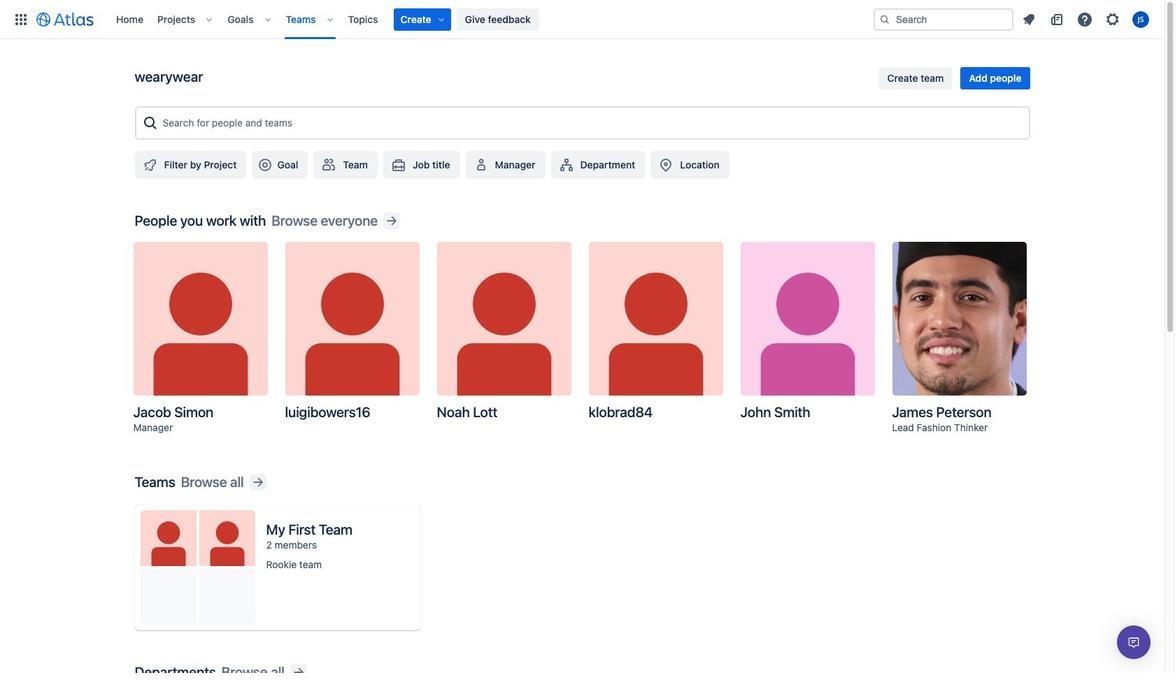 Task type: vqa. For each thing, say whether or not it's contained in the screenshot.
townsquare image to the middle
no



Task type: locate. For each thing, give the bounding box(es) containing it.
search image
[[880, 14, 891, 25]]

browse all image
[[290, 665, 307, 674]]

settings image
[[1105, 11, 1122, 28]]

open intercom messenger image
[[1126, 635, 1143, 651]]

browse all image
[[249, 474, 266, 491]]

browse everyone image
[[384, 213, 400, 230]]

search for people and teams image
[[142, 115, 158, 132]]

top element
[[8, 0, 874, 39]]

Search field
[[874, 8, 1014, 30]]

banner
[[0, 0, 1165, 39]]



Task type: describe. For each thing, give the bounding box(es) containing it.
account image
[[1133, 11, 1150, 28]]

notifications image
[[1021, 11, 1038, 28]]

Search for people and teams field
[[158, 111, 1023, 136]]

help image
[[1077, 11, 1094, 28]]

switch to... image
[[13, 11, 29, 28]]



